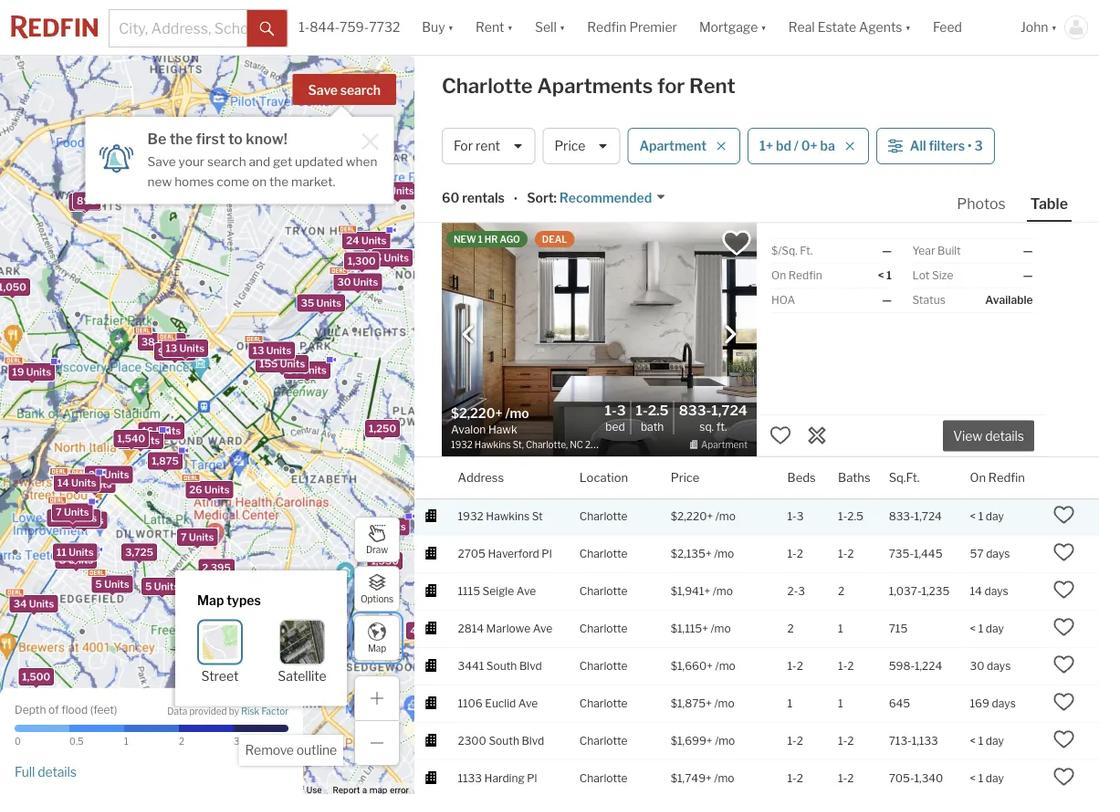 Task type: locate. For each thing, give the bounding box(es) containing it.
4 ▾ from the left
[[761, 20, 767, 35]]

— for ft.
[[883, 244, 893, 258]]

713-
[[890, 735, 912, 748]]

0 horizontal spatial details
[[38, 764, 77, 780]]

0 horizontal spatial price button
[[543, 128, 621, 164]]

the
[[170, 130, 193, 148], [270, 174, 289, 189]]

/mo
[[716, 510, 736, 524], [715, 548, 735, 561], [713, 585, 733, 599], [711, 623, 731, 636], [716, 660, 736, 673], [715, 698, 735, 711], [715, 735, 736, 748], [715, 773, 735, 786]]

▾ for john ▾
[[1052, 20, 1058, 35]]

1- up bed
[[605, 402, 617, 419]]

— down table button
[[1024, 244, 1034, 258]]

by
[[229, 706, 239, 717]]

0 horizontal spatial 1,724
[[712, 402, 748, 419]]

day up 30 days
[[987, 623, 1005, 636]]

1932
[[458, 510, 484, 524]]

/mo for $1,749+ /mo
[[715, 773, 735, 786]]

day for 833-1,724
[[987, 510, 1005, 524]]

• inside 60 rentals •
[[514, 192, 518, 207]]

come
[[217, 174, 250, 189]]

charlotte for 1106 euclid ave
[[580, 698, 628, 711]]

2 vertical spatial ave
[[519, 698, 538, 711]]

charlotte for 1115 seigle ave
[[580, 585, 628, 599]]

16 units up the 1,875
[[142, 425, 181, 437]]

3,725
[[125, 547, 153, 559]]

1 vertical spatial 4
[[372, 521, 379, 533]]

0 horizontal spatial 4
[[78, 479, 85, 491]]

1 vertical spatial blvd
[[522, 735, 545, 748]]

sq.ft.
[[890, 471, 920, 485]]

1 horizontal spatial 833-
[[890, 510, 915, 524]]

30 for 30 units
[[338, 276, 351, 288]]

2814
[[458, 623, 484, 636]]

search inside save your search and get updated when new homes come on the market.
[[207, 154, 246, 169]]

2 ▾ from the left
[[508, 20, 513, 35]]

2 horizontal spatial 7 units
[[381, 185, 415, 197]]

1 vertical spatial on
[[971, 471, 987, 485]]

save for save search
[[308, 83, 338, 98]]

0 vertical spatial 7
[[381, 185, 387, 197]]

charlotte
[[442, 74, 533, 98], [580, 510, 628, 524], [580, 548, 628, 561], [580, 585, 628, 599], [580, 623, 628, 636], [580, 660, 628, 673], [580, 698, 628, 711], [580, 735, 628, 748], [580, 773, 628, 786]]

1 vertical spatial •
[[514, 192, 518, 207]]

/mo right $1,749+
[[715, 773, 735, 786]]

0 vertical spatial blvd
[[520, 660, 542, 673]]

< left lot
[[879, 269, 885, 282]]

833-1,724
[[890, 510, 943, 524]]

833-
[[679, 402, 712, 419], [890, 510, 915, 524]]

/mo for $1,660+ /mo
[[716, 660, 736, 673]]

2 horizontal spatial 7
[[381, 185, 387, 197]]

13 right 9
[[166, 343, 177, 355]]

save down 844-
[[308, 83, 338, 98]]

market.
[[292, 174, 336, 189]]

19 units
[[12, 366, 51, 378], [121, 435, 160, 447]]

1 horizontal spatial 4
[[372, 521, 379, 533]]

19 units up the 1,875
[[121, 435, 160, 447]]

rent right the "buy ▾"
[[476, 20, 505, 35]]

3 for 1-3
[[797, 510, 804, 524]]

1,724 up sq.
[[712, 402, 748, 419]]

1 horizontal spatial pl
[[542, 548, 552, 561]]

photo of 1932 hawkins st, charlotte, nc 28203 image
[[442, 223, 757, 457]]

1 < 1 day from the top
[[971, 510, 1005, 524]]

▾ for buy ▾
[[448, 20, 454, 35]]

1 horizontal spatial map
[[368, 643, 387, 654]]

16 up the 1,875
[[142, 425, 154, 437]]

2.5 inside the 1-2.5 bath
[[648, 402, 669, 419]]

0 vertical spatial on
[[772, 269, 787, 282]]

size
[[933, 269, 954, 282]]

3 inside 1-3 bed
[[617, 402, 626, 419]]

south for 2300
[[489, 735, 520, 748]]

4 units up '273 units'
[[78, 479, 112, 491]]

3 ▾ from the left
[[560, 20, 566, 35]]

7 units up 11 units
[[56, 506, 89, 518]]

favorite button image
[[722, 227, 753, 259]]

• left sort
[[514, 192, 518, 207]]

outline
[[297, 743, 337, 759]]

▾ for sell ▾
[[560, 20, 566, 35]]

charlotte for 3441 south blvd
[[580, 660, 628, 673]]

redfin down view details
[[989, 471, 1026, 485]]

all
[[911, 138, 927, 154]]

real estate agents ▾ link
[[789, 0, 912, 55]]

:
[[554, 190, 557, 206]]

details inside button
[[38, 764, 77, 780]]

1 vertical spatial ave
[[533, 623, 553, 636]]

0 horizontal spatial 19 units
[[12, 366, 51, 378]]

map region
[[0, 41, 574, 796]]

1 horizontal spatial 30
[[971, 660, 985, 673]]

0 horizontal spatial pl
[[527, 773, 538, 786]]

favorite this home image for 1,235
[[1054, 579, 1076, 601]]

2 day from the top
[[987, 623, 1005, 636]]

days right 57
[[987, 548, 1011, 561]]

2 < 1 day from the top
[[971, 623, 1005, 636]]

2 vertical spatial favorite this home image
[[1054, 617, 1076, 639]]

0 horizontal spatial 13
[[166, 343, 177, 355]]

1- left 713-
[[839, 735, 848, 748]]

bed
[[606, 420, 626, 434]]

favorite this home image for 1,224
[[1054, 654, 1076, 676]]

▾
[[448, 20, 454, 35], [508, 20, 513, 35], [560, 20, 566, 35], [761, 20, 767, 35], [906, 20, 912, 35], [1052, 20, 1058, 35]]

location
[[580, 471, 629, 485]]

2.5 up bath
[[648, 402, 669, 419]]

0 horizontal spatial 14
[[57, 477, 69, 489]]

0 vertical spatial 7 units
[[381, 185, 415, 197]]

1 horizontal spatial the
[[270, 174, 289, 189]]

rent inside dropdown button
[[476, 20, 505, 35]]

1 vertical spatial 1,724
[[915, 510, 943, 524]]

favorite this home image
[[1054, 504, 1076, 526], [1054, 579, 1076, 601], [1054, 654, 1076, 676], [1054, 691, 1076, 713], [1054, 729, 1076, 751], [1054, 766, 1076, 788]]

favorite this home image for 1,724
[[1054, 504, 1076, 526]]

days down 57 days
[[985, 585, 1009, 599]]

20
[[89, 469, 102, 481]]

2 horizontal spatial 4 units
[[410, 625, 444, 637]]

1 vertical spatial 14 units
[[57, 477, 96, 489]]

units
[[215, 162, 240, 174], [389, 185, 415, 197], [362, 235, 387, 247], [384, 252, 409, 264], [353, 276, 379, 288], [317, 298, 342, 309], [157, 336, 182, 348], [179, 343, 205, 355], [266, 345, 292, 357], [167, 346, 192, 358], [280, 358, 305, 370], [302, 365, 327, 376], [26, 366, 51, 378], [156, 425, 181, 437], [135, 435, 160, 447], [104, 469, 129, 481], [71, 477, 96, 489], [87, 479, 112, 491], [205, 484, 230, 496], [64, 506, 89, 518], [72, 513, 97, 524], [78, 515, 104, 527], [381, 521, 406, 533], [189, 532, 214, 544], [69, 547, 94, 559], [68, 554, 93, 566], [104, 579, 129, 591], [154, 581, 179, 593], [29, 598, 54, 610], [419, 625, 444, 637]]

favorite this home image
[[770, 425, 792, 447], [1054, 542, 1076, 564], [1054, 617, 1076, 639]]

0 vertical spatial 2.5
[[648, 402, 669, 419]]

mortgage
[[700, 20, 759, 35]]

redfin premier button
[[577, 0, 689, 55]]

day for 713-1,133
[[987, 735, 1005, 748]]

0 vertical spatial 19 units
[[12, 366, 51, 378]]

4 units up draw
[[372, 521, 406, 533]]

1 horizontal spatial 5 units
[[145, 581, 179, 593]]

0 horizontal spatial redfin
[[588, 20, 627, 35]]

0 horizontal spatial rent
[[476, 20, 505, 35]]

1133 harding pl
[[458, 773, 538, 786]]

14 units
[[288, 365, 327, 376], [57, 477, 96, 489]]

1- up 2-
[[788, 548, 797, 561]]

833- for 833-1,724
[[890, 510, 915, 524]]

< right 1,340
[[971, 773, 977, 786]]

full details button
[[15, 764, 77, 780]]

ave for 1106 euclid ave
[[519, 698, 538, 711]]

be the first to know! dialog
[[85, 106, 394, 204]]

blvd for 3441 south blvd
[[520, 660, 542, 673]]

john ▾
[[1021, 20, 1058, 35]]

/mo right the $1,660+
[[716, 660, 736, 673]]

dialog containing map types
[[175, 571, 347, 706]]

0 vertical spatial 14 units
[[288, 365, 327, 376]]

ave right seigle on the bottom
[[517, 585, 536, 599]]

273
[[51, 513, 70, 524]]

search inside save search button
[[341, 83, 381, 98]]

pl right haverford
[[542, 548, 552, 561]]

— up available
[[1024, 269, 1034, 282]]

favorite this home image for 715
[[1054, 617, 1076, 639]]

9
[[158, 346, 165, 358]]

• inside button
[[968, 138, 973, 154]]

search up come
[[207, 154, 246, 169]]

— for built
[[1024, 244, 1034, 258]]

apartment button
[[628, 128, 741, 164]]

view
[[954, 429, 983, 444]]

ave for 2814 marlowe ave
[[533, 623, 553, 636]]

0 vertical spatial 16 units
[[142, 425, 181, 437]]

map inside button
[[368, 643, 387, 654]]

1-844-759-7732 link
[[299, 20, 400, 35]]

heading
[[451, 405, 600, 452]]

$1,660+
[[671, 660, 714, 673]]

16
[[142, 425, 154, 437], [65, 515, 76, 527]]

3 right filters
[[975, 138, 984, 154]]

2 favorite this home image from the top
[[1054, 579, 1076, 601]]

1 vertical spatial 7 units
[[56, 506, 89, 518]]

draw button
[[354, 517, 400, 563]]

rent
[[476, 138, 501, 154]]

< down 14 days on the bottom right of page
[[971, 623, 977, 636]]

7 units left 60
[[381, 185, 415, 197]]

all filters • 3
[[911, 138, 984, 154]]

ave right marlowe
[[533, 623, 553, 636]]

the right on
[[270, 174, 289, 189]]

13 units right 9
[[166, 343, 205, 355]]

charlotte for 1133 harding pl
[[580, 773, 628, 786]]

on redfin down view details
[[971, 471, 1026, 485]]

1 favorite this home image from the top
[[1054, 504, 1076, 526]]

< 1 day up 57 days
[[971, 510, 1005, 524]]

0 horizontal spatial on
[[772, 269, 787, 282]]

13 units up 155
[[253, 345, 292, 357]]

6 ▾ from the left
[[1052, 20, 1058, 35]]

/mo for $2,135+ /mo
[[715, 548, 735, 561]]

1 horizontal spatial price button
[[671, 458, 700, 499]]

1 vertical spatial redfin
[[789, 269, 823, 282]]

6 favorite this home image from the top
[[1054, 766, 1076, 788]]

/mo right $1,699+
[[715, 735, 736, 748]]

4 left 20
[[78, 479, 85, 491]]

14 right 155
[[288, 365, 300, 376]]

1133
[[458, 773, 482, 786]]

0 vertical spatial search
[[341, 83, 381, 98]]

2.5 for 1-2.5 bath
[[648, 402, 669, 419]]

0 horizontal spatial ft.
[[717, 420, 728, 434]]

favorite button checkbox
[[722, 227, 753, 259]]

/mo for $1,699+ /mo
[[715, 735, 736, 748]]

0 horizontal spatial 4 units
[[78, 479, 112, 491]]

days
[[987, 548, 1011, 561], [985, 585, 1009, 599], [988, 660, 1012, 673], [993, 698, 1017, 711]]

price button up $2,220+
[[671, 458, 700, 499]]

▾ for rent ▾
[[508, 20, 513, 35]]

5
[[375, 252, 382, 264], [95, 579, 102, 591], [145, 581, 152, 593]]

price button up recommended
[[543, 128, 621, 164]]

8 units
[[59, 554, 93, 566]]

/mo right $1,941+
[[713, 585, 733, 599]]

blvd down marlowe
[[520, 660, 542, 673]]

rent right for
[[690, 74, 736, 98]]

▾ right buy
[[448, 20, 454, 35]]

7
[[381, 185, 387, 197], [56, 506, 62, 518], [181, 532, 187, 544]]

1,250
[[369, 423, 397, 435]]

5 ▾ from the left
[[906, 20, 912, 35]]

13 up 155
[[253, 345, 264, 357]]

2 vertical spatial 7 units
[[181, 532, 214, 544]]

pl right harding at the bottom left of the page
[[527, 773, 538, 786]]

5 units
[[375, 252, 409, 264], [95, 579, 129, 591], [145, 581, 179, 593]]

1,037-1,235
[[890, 585, 950, 599]]

0 horizontal spatial on redfin
[[772, 269, 823, 282]]

sell ▾ button
[[524, 0, 577, 55]]

0 horizontal spatial map
[[197, 593, 224, 608]]

3 for 2-3
[[799, 585, 806, 599]]

redfin down $/sq. ft.
[[789, 269, 823, 282]]

0 vertical spatial ave
[[517, 585, 536, 599]]

/mo for $2,220+ /mo
[[716, 510, 736, 524]]

day right 1,340
[[987, 773, 1005, 786]]

$/sq. ft.
[[772, 244, 813, 258]]

/
[[795, 138, 799, 154]]

price up :
[[555, 138, 586, 154]]

< 1 day for 833-1,724
[[971, 510, 1005, 524]]

dialog
[[175, 571, 347, 706]]

south for 3441
[[487, 660, 517, 673]]

8
[[59, 554, 66, 566]]

1- inside 1-3 bed
[[605, 402, 617, 419]]

buy
[[422, 20, 445, 35]]

4 < 1 day from the top
[[971, 773, 1005, 786]]

1 vertical spatial rent
[[690, 74, 736, 98]]

0 horizontal spatial 14 units
[[57, 477, 96, 489]]

3 down 1-3
[[799, 585, 806, 599]]

2 horizontal spatial 4
[[410, 625, 417, 637]]

14 left 20
[[57, 477, 69, 489]]

/mo for $1,941+ /mo
[[713, 585, 733, 599]]

598-
[[890, 660, 915, 673]]

day up 57 days
[[987, 510, 1005, 524]]

table button
[[1028, 194, 1073, 222]]

0 vertical spatial on redfin
[[772, 269, 823, 282]]

1,500
[[22, 672, 50, 684]]

1- right "$1,749+ /mo"
[[788, 773, 797, 786]]

redfin
[[588, 20, 627, 35], [789, 269, 823, 282], [989, 471, 1026, 485]]

1 ▾ from the left
[[448, 20, 454, 35]]

7 units up 2,395
[[181, 532, 214, 544]]

4 day from the top
[[987, 773, 1005, 786]]

1- up bath
[[636, 402, 648, 419]]

14 units up '273 units'
[[57, 477, 96, 489]]

11
[[57, 547, 67, 559]]

save
[[308, 83, 338, 98], [148, 154, 176, 169]]

0 vertical spatial save
[[308, 83, 338, 98]]

2 units
[[206, 162, 240, 174]]

1 vertical spatial 30
[[971, 660, 985, 673]]

all filters • 3 button
[[877, 128, 996, 164]]

0 vertical spatial rent
[[476, 20, 505, 35]]

1 horizontal spatial 2.5
[[848, 510, 864, 524]]

0 vertical spatial ft.
[[801, 244, 813, 258]]

1 vertical spatial 4 units
[[372, 521, 406, 533]]

1 day from the top
[[987, 510, 1005, 524]]

0 vertical spatial 4 units
[[78, 479, 112, 491]]

1 vertical spatial the
[[270, 174, 289, 189]]

$1,699+ /mo
[[671, 735, 736, 748]]

1 vertical spatial favorite this home image
[[1054, 542, 1076, 564]]

4 units
[[78, 479, 112, 491], [372, 521, 406, 533], [410, 625, 444, 637]]

remove apartment image
[[716, 141, 727, 152]]

0 vertical spatial 30
[[338, 276, 351, 288]]

735-
[[890, 548, 914, 561]]

3 favorite this home image from the top
[[1054, 654, 1076, 676]]

0 vertical spatial 16
[[142, 425, 154, 437]]

days for 14 days
[[985, 585, 1009, 599]]

4 right map button
[[410, 625, 417, 637]]

713-1,133
[[890, 735, 939, 748]]

on redfin down $/sq. ft.
[[772, 269, 823, 282]]

options button
[[354, 566, 400, 612]]

ft. inside 833-1,724 sq. ft.
[[717, 420, 728, 434]]

1 vertical spatial pl
[[527, 773, 538, 786]]

map down 2,395
[[197, 593, 224, 608]]

to
[[228, 130, 243, 148]]

save inside save your search and get updated when new homes come on the market.
[[148, 154, 176, 169]]

1 horizontal spatial 13
[[253, 345, 264, 357]]

0 vertical spatial •
[[968, 138, 973, 154]]

on down 'view'
[[971, 471, 987, 485]]

< for 715
[[971, 623, 977, 636]]

on redfin
[[772, 269, 823, 282], [971, 471, 1026, 485]]

< 1 day down 14 days on the bottom right of page
[[971, 623, 1005, 636]]

1 vertical spatial details
[[38, 764, 77, 780]]

3 day from the top
[[987, 735, 1005, 748]]

ft. right sq.
[[717, 420, 728, 434]]

3 < 1 day from the top
[[971, 735, 1005, 748]]

1,724 up 1,445
[[915, 510, 943, 524]]

haverford
[[488, 548, 540, 561]]

1 vertical spatial south
[[489, 735, 520, 748]]

1 horizontal spatial 1,724
[[915, 510, 943, 524]]

833- inside 833-1,724 sq. ft.
[[679, 402, 712, 419]]

▾ right mortgage
[[761, 20, 767, 35]]

1 horizontal spatial 16 units
[[142, 425, 181, 437]]

apartments
[[537, 74, 654, 98]]

3 for 1-3 bed
[[617, 402, 626, 419]]

< down 169 in the bottom right of the page
[[971, 735, 977, 748]]

/mo right $1,115+
[[711, 623, 731, 636]]

1 vertical spatial 16 units
[[65, 515, 104, 527]]

16 units up 11 units
[[65, 515, 104, 527]]

1- inside the 1-2.5 bath
[[636, 402, 648, 419]]

0 horizontal spatial 16
[[65, 515, 76, 527]]

details inside button
[[986, 429, 1025, 444]]

833- up "735-"
[[890, 510, 915, 524]]

depth
[[15, 704, 46, 717]]

1 horizontal spatial 19
[[121, 435, 133, 447]]

•
[[968, 138, 973, 154], [514, 192, 518, 207]]

1 vertical spatial save
[[148, 154, 176, 169]]

2-3
[[788, 585, 806, 599]]

1-3 bed
[[605, 402, 626, 434]]

14 down 57
[[971, 585, 983, 599]]

/mo right $2,220+
[[716, 510, 736, 524]]

days right 169 in the bottom right of the page
[[993, 698, 1017, 711]]

/mo right the $2,135+
[[715, 548, 735, 561]]

0 horizontal spatial •
[[514, 192, 518, 207]]

blvd for 2300 south blvd
[[522, 735, 545, 748]]

south right 3441
[[487, 660, 517, 673]]

favorite this home image for 735-1,445
[[1054, 542, 1076, 564]]

days up 169 days
[[988, 660, 1012, 673]]

of
[[48, 704, 59, 717]]

bd
[[776, 138, 792, 154]]

real estate agents ▾ button
[[778, 0, 923, 55]]

1 horizontal spatial 16
[[142, 425, 154, 437]]

1 left lot
[[887, 269, 893, 282]]

search down 759-
[[341, 83, 381, 98]]

1 horizontal spatial search
[[341, 83, 381, 98]]

1,724 inside 833-1,724 sq. ft.
[[712, 402, 748, 419]]

lot
[[913, 269, 931, 282]]

— up '< 1'
[[883, 244, 893, 258]]

favorite this home image for 1,340
[[1054, 766, 1076, 788]]

1,300
[[348, 255, 376, 267]]

30 down 1,300 at the top of the page
[[338, 276, 351, 288]]

0 vertical spatial pl
[[542, 548, 552, 561]]

0 vertical spatial 4
[[78, 479, 85, 491]]

< up 57
[[971, 510, 977, 524]]

1 horizontal spatial 7 units
[[181, 532, 214, 544]]

1
[[479, 234, 483, 245], [887, 269, 893, 282], [979, 510, 984, 524], [839, 623, 844, 636], [979, 623, 984, 636], [788, 698, 793, 711], [839, 698, 844, 711], [979, 735, 984, 748], [124, 737, 129, 748], [979, 773, 984, 786]]

save inside button
[[308, 83, 338, 98]]

save up new at the left of the page
[[148, 154, 176, 169]]

south right 2300 in the bottom of the page
[[489, 735, 520, 748]]

2 horizontal spatial 5
[[375, 252, 382, 264]]

▾ right the "agents"
[[906, 20, 912, 35]]

0 vertical spatial details
[[986, 429, 1025, 444]]

0 horizontal spatial search
[[207, 154, 246, 169]]

833- up sq.
[[679, 402, 712, 419]]

save search button
[[293, 74, 397, 105]]

0 horizontal spatial save
[[148, 154, 176, 169]]

< 1 day right 1,340
[[971, 773, 1005, 786]]

)
[[114, 704, 117, 717]]

30 inside map region
[[338, 276, 351, 288]]

depth of flood ( feet )
[[15, 704, 117, 717]]

2705 haverford pl
[[458, 548, 552, 561]]

5 favorite this home image from the top
[[1054, 729, 1076, 751]]



Task type: vqa. For each thing, say whether or not it's contained in the screenshot.
Rent inside dropdown button
yes



Task type: describe. For each thing, give the bounding box(es) containing it.
ave for 1115 seigle ave
[[517, 585, 536, 599]]

< for 833-1,724
[[971, 510, 977, 524]]

2 horizontal spatial 5 units
[[375, 252, 409, 264]]

draw
[[366, 545, 388, 556]]

1- left 598-
[[839, 660, 848, 673]]

— for size
[[1024, 269, 1034, 282]]

1 horizontal spatial 13 units
[[253, 345, 292, 357]]

rentals
[[462, 190, 505, 206]]

photos
[[958, 195, 1007, 212]]

2 vertical spatial 4
[[410, 625, 417, 637]]

pl for 2705 haverford pl
[[542, 548, 552, 561]]

flood
[[61, 704, 88, 717]]

favorite this home image for 1,133
[[1054, 729, 1076, 751]]

charlotte for 2300 south blvd
[[580, 735, 628, 748]]

1- down baths button on the bottom of page
[[839, 510, 848, 524]]

< 1 day for 705-1,340
[[971, 773, 1005, 786]]

homes
[[175, 174, 214, 189]]

map for map types
[[197, 593, 224, 608]]

details for full details
[[38, 764, 77, 780]]

$1,941+
[[671, 585, 711, 599]]

< 1 day for 715
[[971, 623, 1005, 636]]

20 units
[[89, 469, 129, 481]]

1 horizontal spatial 19 units
[[121, 435, 160, 447]]

0
[[15, 737, 21, 748]]

baths button
[[839, 458, 871, 499]]

1 horizontal spatial 14
[[288, 365, 300, 376]]

previous button image
[[460, 326, 478, 344]]

1 up 57
[[979, 510, 984, 524]]

/mo for $1,115+ /mo
[[711, 623, 731, 636]]

1,224
[[915, 660, 943, 673]]

1- down 2-
[[788, 660, 797, 673]]

1,724 for 833-1,724
[[915, 510, 943, 524]]

0 vertical spatial price button
[[543, 128, 621, 164]]

1,122
[[73, 197, 98, 209]]

full details
[[15, 764, 77, 780]]

street
[[202, 669, 239, 685]]

< 1 day for 713-1,133
[[971, 735, 1005, 748]]

1-844-759-7732
[[299, 20, 400, 35]]

know!
[[246, 130, 288, 148]]

1 down 169 in the bottom right of the page
[[979, 735, 984, 748]]

705-1,340
[[890, 773, 944, 786]]

satellite button
[[278, 620, 327, 685]]

598-1,224
[[890, 660, 943, 673]]

1932 hawkins st
[[458, 510, 543, 524]]

City, Address, School, Building, ZIP search field
[[110, 10, 247, 47]]

169 days
[[971, 698, 1017, 711]]

options
[[361, 594, 394, 605]]

charlotte for 1932 hawkins st
[[580, 510, 628, 524]]

1 horizontal spatial 7
[[181, 532, 187, 544]]

location button
[[580, 458, 629, 499]]

day for 705-1,340
[[987, 773, 1005, 786]]

$2,220+
[[671, 510, 714, 524]]

2,395
[[202, 562, 231, 574]]

57
[[971, 548, 984, 561]]

on
[[252, 174, 267, 189]]

map types
[[197, 593, 261, 608]]

days for 30 days
[[988, 660, 1012, 673]]

3 inside button
[[975, 138, 984, 154]]

2.5 for 1-2.5
[[848, 510, 864, 524]]

▾ inside "link"
[[906, 20, 912, 35]]

2 horizontal spatial 14
[[971, 585, 983, 599]]

— down '< 1'
[[883, 294, 893, 307]]

sell ▾
[[535, 20, 566, 35]]

for
[[658, 74, 686, 98]]

1 horizontal spatial 14 units
[[288, 365, 327, 376]]

built
[[938, 244, 962, 258]]

1- right $1,699+ /mo
[[788, 735, 797, 748]]

0 horizontal spatial 16 units
[[65, 515, 104, 527]]

beds button
[[788, 458, 816, 499]]

$1,941+ /mo
[[671, 585, 733, 599]]

next button image
[[722, 326, 740, 344]]

street button
[[197, 620, 243, 685]]

remove outline button
[[239, 735, 344, 767]]

1 vertical spatial 14
[[57, 477, 69, 489]]

0 vertical spatial the
[[170, 130, 193, 148]]

735-1,445
[[890, 548, 943, 561]]

7732
[[369, 20, 400, 35]]

view details
[[954, 429, 1025, 444]]

risk factor link
[[241, 706, 289, 718]]

your
[[179, 154, 205, 169]]

1+ bd / 0+ ba
[[760, 138, 836, 154]]

1 horizontal spatial redfin
[[789, 269, 823, 282]]

marlowe
[[487, 623, 531, 636]]

1 right 0.5
[[124, 737, 129, 748]]

1- down beds button
[[788, 510, 797, 524]]

st
[[532, 510, 543, 524]]

feed button
[[923, 0, 1010, 55]]

35 units
[[301, 298, 342, 309]]

1 horizontal spatial ft.
[[801, 244, 813, 258]]

1- right 'submit search' image
[[299, 20, 310, 35]]

1 right $1,875+ /mo
[[788, 698, 793, 711]]

1 left 645
[[839, 698, 844, 711]]

$1,115+ /mo
[[671, 623, 731, 636]]

charlotte for 2705 haverford pl
[[580, 548, 628, 561]]

get
[[273, 154, 293, 169]]

view details link
[[944, 418, 1035, 452]]

30 for 30 days
[[971, 660, 985, 673]]

buy ▾
[[422, 20, 454, 35]]

1+ bd / 0+ ba button
[[748, 128, 870, 164]]

pl for 1133 harding pl
[[527, 773, 538, 786]]

rent ▾ button
[[465, 0, 524, 55]]

1 horizontal spatial on redfin
[[971, 471, 1026, 485]]

remove 1+ bd / 0+ ba image
[[845, 141, 856, 152]]

estate
[[818, 20, 857, 35]]

0 horizontal spatial 5 units
[[95, 579, 129, 591]]

1 down 14 days on the bottom right of page
[[979, 623, 984, 636]]

new 1 hr ago
[[454, 234, 521, 245]]

details for view details
[[986, 429, 1025, 444]]

day for 715
[[987, 623, 1005, 636]]

0 vertical spatial favorite this home image
[[770, 425, 792, 447]]

1 horizontal spatial 5
[[145, 581, 152, 593]]

1106
[[458, 698, 483, 711]]

recommended button
[[557, 189, 667, 207]]

< for 713-1,133
[[971, 735, 977, 748]]

4 favorite this home image from the top
[[1054, 691, 1076, 713]]

0+
[[802, 138, 818, 154]]

2 inside map region
[[206, 162, 213, 174]]

34
[[13, 598, 27, 610]]

1- left 705-
[[839, 773, 848, 786]]

days for 169 days
[[993, 698, 1017, 711]]

hawkins
[[486, 510, 530, 524]]

1,235
[[922, 585, 950, 599]]

feet
[[93, 704, 114, 717]]

data provided by risk factor
[[167, 706, 289, 717]]

the inside save your search and get updated when new homes come on the market.
[[270, 174, 289, 189]]

types
[[227, 593, 261, 608]]

0 vertical spatial price
[[555, 138, 586, 154]]

▾ for mortgage ▾
[[761, 20, 767, 35]]

for rent button
[[442, 128, 536, 164]]

• for filters
[[968, 138, 973, 154]]

$2,135+
[[671, 548, 712, 561]]

1 vertical spatial price
[[671, 471, 700, 485]]

on inside button
[[971, 471, 987, 485]]

1 vertical spatial 19
[[121, 435, 133, 447]]

0 horizontal spatial 13 units
[[166, 343, 205, 355]]

save for save your search and get updated when new homes come on the market.
[[148, 154, 176, 169]]

(
[[90, 704, 93, 717]]

715
[[890, 623, 908, 636]]

30 units
[[338, 276, 379, 288]]

google image
[[5, 772, 65, 796]]

3441
[[458, 660, 484, 673]]

deal
[[543, 234, 568, 245]]

remove
[[245, 743, 294, 759]]

895
[[77, 195, 97, 207]]

rent ▾ button
[[476, 0, 513, 55]]

updated
[[295, 154, 343, 169]]

1115 seigle ave
[[458, 585, 536, 599]]

sq.
[[700, 420, 715, 434]]

charlotte for 2814 marlowe ave
[[580, 623, 628, 636]]

buy ▾ button
[[411, 0, 465, 55]]

60 rentals •
[[442, 190, 518, 207]]

1- down 1-2.5
[[839, 548, 848, 561]]

0 horizontal spatial 7 units
[[56, 506, 89, 518]]

recommended
[[560, 190, 653, 206]]

map for map
[[368, 643, 387, 654]]

26
[[189, 484, 202, 496]]

273 units
[[51, 513, 97, 524]]

/mo for $1,875+ /mo
[[715, 698, 735, 711]]

days for 57 days
[[987, 548, 1011, 561]]

x-out this home image
[[807, 425, 829, 447]]

1,724 for 833-1,724 sq. ft.
[[712, 402, 748, 419]]

1 vertical spatial 16
[[65, 515, 76, 527]]

1 right 1,340
[[979, 773, 984, 786]]

1 left hr
[[479, 234, 483, 245]]

1 vertical spatial price button
[[671, 458, 700, 499]]

available
[[986, 294, 1034, 307]]

833- for 833-1,724 sq. ft.
[[679, 402, 712, 419]]

24 units
[[346, 235, 387, 247]]

0 vertical spatial 19
[[12, 366, 24, 378]]

2 vertical spatial 4 units
[[410, 625, 444, 637]]

2 horizontal spatial redfin
[[989, 471, 1026, 485]]

0 horizontal spatial 5
[[95, 579, 102, 591]]

1 left 715
[[839, 623, 844, 636]]

$2,220+ /mo
[[671, 510, 736, 524]]

submit search image
[[260, 22, 274, 36]]

< for 705-1,340
[[971, 773, 977, 786]]

0 horizontal spatial 7
[[56, 506, 62, 518]]

1 horizontal spatial 4 units
[[372, 521, 406, 533]]

24
[[346, 235, 360, 247]]

for rent
[[454, 138, 501, 154]]

1,540
[[117, 433, 145, 445]]

$2,135+ /mo
[[671, 548, 735, 561]]

• for rentals
[[514, 192, 518, 207]]



